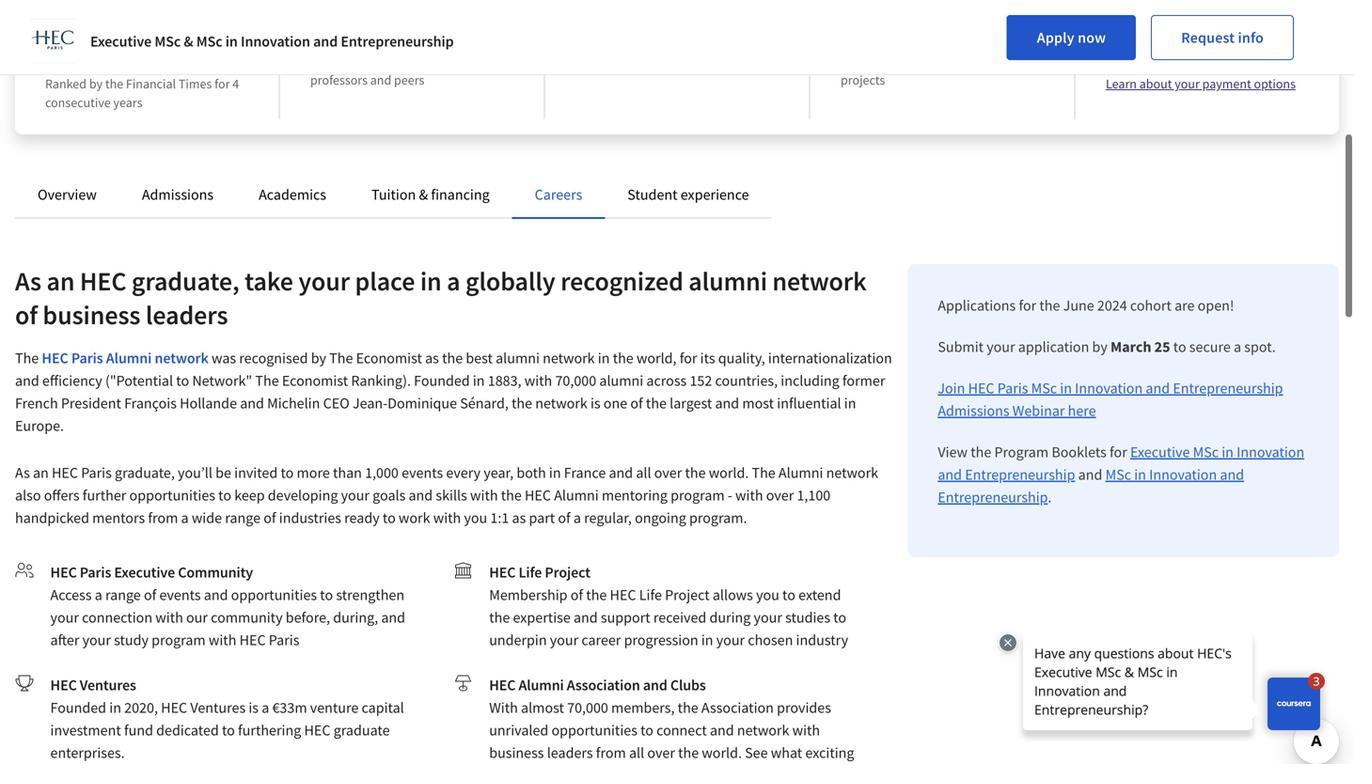 Task type: vqa. For each thing, say whether or not it's contained in the screenshot.
bottom I
no



Task type: describe. For each thing, give the bounding box(es) containing it.
learn about your payment options link
[[1106, 75, 1296, 92]]

executive for in
[[1130, 443, 1190, 462]]

goals
[[373, 486, 406, 505]]

your down connection
[[82, 631, 111, 650]]

1883,
[[488, 371, 522, 390]]

the down recognised
[[255, 371, 279, 390]]

expertise
[[513, 608, 571, 627]]

executive for &
[[90, 32, 152, 51]]

former
[[843, 371, 885, 390]]

options
[[1254, 75, 1296, 92]]

is inside "was recognised by the economist as the best alumni network in the world, for its quality, internationalization and efficiency ("potential to network" the economist ranking). founded in 1883, with 70,000 alumni across 152 countries, including former french president françois hollande and michelin ceo jean-dominique sénard, the network is one of the largest and most influential in europe."
[[591, 394, 601, 413]]

during,
[[333, 608, 378, 627]]

hec down community
[[239, 631, 266, 650]]

part
[[529, 509, 555, 528]]

your up after
[[50, 608, 79, 627]]

including
[[781, 371, 840, 390]]

cohort
[[1130, 296, 1172, 315]]

to up studies
[[783, 586, 796, 605]]

taught
[[310, 25, 366, 48]]

taught in english engage in group discussions with professors and peers
[[310, 25, 492, 88]]

europe
[[45, 47, 103, 71]]

chosen
[[748, 631, 793, 650]]

hec paris executive community access a range of events and opportunities to strengthen your connection with our community before, during, and after your study program with hec paris
[[50, 563, 405, 650]]

regular,
[[584, 509, 632, 528]]

europe.
[[15, 417, 64, 435]]

with down skills
[[433, 509, 461, 528]]

founded inside the hec ventures founded in 2020, hec ventures is a €33m venture capital investment fund dedicated to furthering hec graduate enterprises.
[[50, 699, 106, 718]]

be
[[216, 464, 231, 482]]

careers link
[[535, 185, 582, 204]]

and inside 'executive msc in innovation and entrepreneurship'
[[938, 466, 962, 484]]

a left "spot."
[[1234, 338, 1241, 356]]

to right 25 on the right top of the page
[[1173, 338, 1186, 356]]

with left our
[[155, 608, 183, 627]]

the hec paris alumni network
[[15, 349, 209, 368]]

capital
[[362, 699, 404, 718]]

to down goals
[[383, 509, 396, 528]]

a left regular,
[[574, 509, 581, 528]]

the up 1:1
[[501, 486, 522, 505]]

over inside hec alumni association and clubs with almost 70,000 members, the association provides unrivaled opportunities to connect and network with business leaders from all over the world. see what exciti
[[647, 744, 675, 763]]

june
[[1063, 296, 1094, 315]]

student
[[628, 185, 678, 204]]

executive msc & msc in innovation and entrepreneurship
[[90, 32, 454, 51]]

22,950-
[[1106, 25, 1165, 48]]

in inside 'executive msc in innovation and entrepreneurship'
[[1222, 443, 1234, 462]]

times
[[179, 75, 212, 92]]

network inside hec alumni association and clubs with almost 70,000 members, the association provides unrivaled opportunities to connect and network with business leaders from all over the world. see what exciti
[[737, 721, 789, 740]]

in inside "as an hec graduate, take your place in a globally recognized alumni network of business leaders"
[[420, 265, 442, 298]]

english
[[389, 25, 448, 48]]

a inside "as an hec graduate, take your place in a globally recognized alumni network of business leaders"
[[447, 265, 460, 298]]

career
[[582, 631, 621, 650]]

hec up dedicated on the left bottom of the page
[[161, 699, 187, 718]]

to down be
[[218, 486, 231, 505]]

industry
[[796, 631, 848, 650]]

with right -
[[735, 486, 763, 505]]

webinars,
[[893, 53, 947, 70]]

network left world,
[[543, 349, 595, 368]]

hec up part
[[525, 486, 551, 505]]

the right view
[[971, 443, 991, 462]]

#1
[[45, 25, 64, 48]]

the down 'clubs'
[[678, 699, 699, 718]]

industries
[[279, 509, 341, 528]]

admissions link
[[142, 185, 214, 204]]

program inside hec paris executive community access a range of events and opportunities to strengthen your connection with our community before, during, and after your study program with hec paris
[[152, 631, 206, 650]]

leaders inside "as an hec graduate, take your place in a globally recognized alumni network of business leaders"
[[146, 299, 228, 332]]

with inside hec alumni association and clubs with almost 70,000 members, the association provides unrivaled opportunities to connect and network with business leaders from all over the world. see what exciti
[[792, 721, 820, 740]]

hec up the offers
[[52, 464, 78, 482]]

about
[[1140, 75, 1172, 92]]

hec up access
[[50, 563, 77, 582]]

1 vertical spatial life
[[639, 586, 662, 605]]

you inside as an hec paris graduate, you'll be invited to more than 1,000 events every year, both in france and all over the world. the alumni network also offers further opportunities to keep developing your goals and skills with the hec alumni mentoring program - with over 1,100 handpicked mentors from a wide range of industries ready to work with you 1:1 as part of a regular, ongoing program.
[[464, 509, 487, 528]]

2 horizontal spatial by
[[1092, 338, 1108, 356]]

to up the industry
[[833, 608, 847, 627]]

hec up the support
[[610, 586, 636, 605]]

from inside hec alumni association and clubs with almost 70,000 members, the association provides unrivaled opportunities to connect and network with business leaders from all over the world. see what exciti
[[596, 744, 626, 763]]

best
[[466, 349, 493, 368]]

innovation inside 'executive msc in innovation and entrepreneurship'
[[1237, 443, 1305, 462]]

leaders inside hec alumni association and clubs with almost 70,000 members, the association provides unrivaled opportunities to connect and network with business leaders from all over the world. see what exciti
[[547, 744, 593, 763]]

executive inside hec paris executive community access a range of events and opportunities to strengthen your connection with our community before, during, and after your study program with hec paris
[[114, 563, 175, 582]]

range inside hec paris executive community access a range of events and opportunities to strengthen your connection with our community before, during, and after your study program with hec paris
[[105, 586, 141, 605]]

careers
[[535, 185, 582, 204]]

a inside hec paris executive community access a range of events and opportunities to strengthen your connection with our community before, during, and after your study program with hec paris
[[95, 586, 102, 605]]

your down expertise
[[550, 631, 579, 650]]

was
[[212, 349, 236, 368]]

the up the support
[[586, 586, 607, 605]]

graduate, inside as an hec paris graduate, you'll be invited to more than 1,000 events every year, both in france and all over the world. the alumni network also offers further opportunities to keep developing your goals and skills with the hec alumni mentoring program - with over 1,100 handpicked mentors from a wide range of industries ready to work with you 1:1 as part of a regular, ongoing program.
[[115, 464, 175, 482]]

0 vertical spatial association
[[567, 676, 640, 695]]

student experience
[[628, 185, 749, 204]]

as inside as an hec paris graduate, you'll be invited to more than 1,000 events every year, both in france and all over the world. the alumni network also offers further opportunities to keep developing your goals and skills with the hec alumni mentoring program - with over 1,100 handpicked mentors from a wide range of industries ready to work with you 1:1 as part of a regular, ongoing program.
[[512, 509, 526, 528]]

opportunities inside hec paris executive community access a range of events and opportunities to strengthen your connection with our community before, during, and after your study program with hec paris
[[231, 586, 317, 605]]

1 vertical spatial over
[[766, 486, 794, 505]]

your right submit
[[987, 338, 1015, 356]]

70,000 inside "was recognised by the economist as the best alumni network in the world, for its quality, internationalization and efficiency ("potential to network" the economist ranking). founded in 1883, with 70,000 alumni across 152 countries, including former french president françois hollande and michelin ceo jean-dominique sénard, the network is one of the largest and most influential in europe."
[[555, 371, 596, 390]]

70,000 inside hec alumni association and clubs with almost 70,000 members, the association provides unrivaled opportunities to connect and network with business leaders from all over the world. see what exciti
[[567, 699, 608, 718]]

0 vertical spatial admissions
[[142, 185, 214, 204]]

request info button
[[1151, 15, 1294, 60]]

community
[[211, 608, 283, 627]]

every
[[446, 464, 481, 482]]

ranked
[[45, 75, 87, 92]]

0 horizontal spatial life
[[519, 563, 542, 582]]

1:1
[[490, 509, 509, 528]]

projects
[[841, 71, 885, 88]]

with down community
[[209, 631, 236, 650]]

1 horizontal spatial ventures
[[190, 699, 246, 718]]

in inside the hec ventures founded in 2020, hec ventures is a €33m venture capital investment fund dedicated to furthering hec graduate enterprises.
[[109, 699, 121, 718]]

admissions inside join hec paris msc in innovation and entrepreneurship admissions webinar here
[[938, 402, 1010, 420]]

experience
[[681, 185, 749, 204]]

in inside hec life project membership of the hec life project allows you to extend the expertise and support received during your studies to underpin your career progression in your chosen industry
[[701, 631, 713, 650]]

sénard,
[[460, 394, 509, 413]]

as an hec graduate, take your place in a globally recognized alumni network of business leaders
[[15, 265, 867, 332]]

and inside 'taught in english engage in group discussions with professors and peers'
[[370, 71, 391, 88]]

0 vertical spatial project
[[545, 563, 591, 582]]

4
[[233, 75, 239, 92]]

business inside hec alumni association and clubs with almost 70,000 members, the association provides unrivaled opportunities to connect and network with business leaders from all over the world. see what exciti
[[489, 744, 544, 763]]

in inside as an hec paris graduate, you'll be invited to more than 1,000 events every year, both in france and all over the world. the alumni network also offers further opportunities to keep developing your goals and skills with the hec alumni mentoring program - with over 1,100 handpicked mentors from a wide range of industries ready to work with you 1:1 as part of a regular, ongoing program.
[[549, 464, 561, 482]]

the inside as an hec paris graduate, you'll be invited to more than 1,000 events every year, both in france and all over the world. the alumni network also offers further opportunities to keep developing your goals and skills with the hec alumni mentoring program - with over 1,100 handpicked mentors from a wide range of industries ready to work with you 1:1 as part of a regular, ongoing program.
[[752, 464, 776, 482]]

view the program booklets for
[[938, 443, 1130, 462]]

in inside #1 business school in europe ranked by the financial times for 4 consecutive years
[[201, 25, 216, 48]]

world,
[[637, 349, 677, 368]]

progression
[[624, 631, 698, 650]]

hec ventures founded in 2020, hec ventures is a €33m venture capital investment fund dedicated to furthering hec graduate enterprises.
[[50, 676, 404, 763]]

tuition
[[371, 185, 416, 204]]

2020,
[[124, 699, 158, 718]]

0 vertical spatial ventures
[[80, 676, 136, 695]]

the down connect
[[678, 744, 699, 763]]

msc inside msc in innovation and entrepreneurship
[[1106, 466, 1131, 484]]

the up program.
[[685, 464, 706, 482]]

founded inside "was recognised by the economist as the best alumni network in the world, for its quality, internationalization and efficiency ("potential to network" the economist ranking). founded in 1883, with 70,000 alumni across 152 countries, including former french president françois hollande and michelin ceo jean-dominique sénard, the network is one of the largest and most influential in europe."
[[414, 371, 470, 390]]

network"
[[192, 371, 252, 390]]

msc inside 'executive msc in innovation and entrepreneurship'
[[1193, 443, 1219, 462]]

discussions
[[402, 53, 465, 70]]

of right part
[[558, 509, 571, 528]]

view
[[938, 443, 968, 462]]

of inside hec paris executive community access a range of events and opportunities to strengthen your connection with our community before, during, and after your study program with hec paris
[[144, 586, 156, 605]]

provides
[[777, 699, 831, 718]]

as for as an hec graduate, take your place in a globally recognized alumni network of business leaders
[[15, 265, 41, 298]]

to left more
[[281, 464, 294, 482]]

as inside "was recognised by the economist as the best alumni network in the world, for its quality, internationalization and efficiency ("potential to network" the economist ranking). founded in 1883, with 70,000 alumni across 152 countries, including former french president françois hollande and michelin ceo jean-dominique sénard, the network is one of the largest and most influential in europe."
[[425, 349, 439, 368]]

you inside hec life project membership of the hec life project allows you to extend the expertise and support received during your studies to underpin your career progression in your chosen industry
[[756, 586, 780, 605]]

are
[[1175, 296, 1195, 315]]

by inside #1 business school in europe ranked by the financial times for 4 consecutive years
[[89, 75, 103, 92]]

the up french
[[15, 349, 39, 368]]

paris inside join hec paris msc in innovation and entrepreneurship admissions webinar here
[[998, 379, 1028, 398]]

overview link
[[38, 185, 97, 204]]

from inside as an hec paris graduate, you'll be invited to more than 1,000 events every year, both in france and all over the world. the alumni network also offers further opportunities to keep developing your goals and skills with the hec alumni mentoring program - with over 1,100 handpicked mentors from a wide range of industries ready to work with you 1:1 as part of a regular, ongoing program.
[[148, 509, 178, 528]]

with inside "was recognised by the economist as the best alumni network in the world, for its quality, internationalization and efficiency ("potential to network" the economist ranking). founded in 1883, with 70,000 alumni across 152 countries, including former french president françois hollande and michelin ceo jean-dominique sénard, the network is one of the largest and most influential in europe."
[[525, 371, 552, 390]]

.
[[1048, 488, 1052, 507]]

innovation inside msc in innovation and entrepreneurship
[[1149, 466, 1217, 484]]

a left wide
[[181, 509, 189, 528]]

student experience link
[[628, 185, 749, 204]]

paris up access
[[80, 563, 111, 582]]

alumni down france
[[554, 486, 599, 505]]

to inside hec alumni association and clubs with almost 70,000 members, the association provides unrivaled opportunities to connect and network with business leaders from all over the world. see what exciti
[[641, 721, 654, 740]]

ranking).
[[351, 371, 411, 390]]

paris down before,
[[269, 631, 299, 650]]

peers
[[394, 71, 424, 88]]

#1 business school in europe ranked by the financial times for 4 consecutive years
[[45, 25, 239, 111]]

is inside the hec ventures founded in 2020, hec ventures is a €33m venture capital investment fund dedicated to furthering hec graduate enterprises.
[[249, 699, 259, 718]]

alumni inside "as an hec graduate, take your place in a globally recognized alumni network of business leaders"
[[689, 265, 767, 298]]

professors
[[310, 71, 368, 88]]

study
[[114, 631, 149, 650]]

the down across
[[646, 394, 667, 413]]

hec inside join hec paris msc in innovation and entrepreneurship admissions webinar here
[[968, 379, 995, 398]]

what
[[771, 744, 802, 763]]

entrepreneurship inside msc in innovation and entrepreneurship
[[938, 488, 1048, 507]]

request
[[1181, 28, 1235, 47]]

and inside join hec paris msc in innovation and entrepreneurship admissions webinar here
[[1146, 379, 1170, 398]]

largest
[[670, 394, 712, 413]]

business
[[68, 25, 139, 48]]

entrepreneurship inside 'executive msc in innovation and entrepreneurship'
[[965, 466, 1075, 484]]

the left world,
[[613, 349, 634, 368]]

spot.
[[1244, 338, 1276, 356]]

both
[[517, 464, 546, 482]]

join hec paris msc in innovation and entrepreneurship admissions webinar here
[[938, 379, 1283, 420]]

and inside hec life project membership of the hec life project allows you to extend the expertise and support received during your studies to underpin your career progression in your chosen industry
[[574, 608, 598, 627]]

access
[[50, 586, 92, 605]]

a inside the hec ventures founded in 2020, hec ventures is a €33m venture capital investment fund dedicated to furthering hec graduate enterprises.
[[262, 699, 269, 718]]

of inside "as an hec graduate, take your place in a globally recognized alumni network of business leaders"
[[15, 299, 38, 332]]

investment
[[50, 721, 121, 740]]

tuition & financing link
[[371, 185, 490, 204]]

secure
[[1189, 338, 1231, 356]]

as an hec paris graduate, you'll be invited to more than 1,000 events every year, both in france and all over the world. the alumni network also offers further opportunities to keep developing your goals and skills with the hec alumni mentoring program - with over 1,100 handpicked mentors from a wide range of industries ready to work with you 1:1 as part of a regular, ongoing program.
[[15, 464, 878, 528]]

allows
[[713, 586, 753, 605]]

innovation inside join hec paris msc in innovation and entrepreneurship admissions webinar here
[[1075, 379, 1143, 398]]

hollande
[[180, 394, 237, 413]]

program inside as an hec paris graduate, you'll be invited to more than 1,000 events every year, both in france and all over the world. the alumni network also offers further opportunities to keep developing your goals and skills with the hec alumni mentoring program - with over 1,100 handpicked mentors from a wide range of industries ready to work with you 1:1 as part of a regular, ongoing program.
[[671, 486, 725, 505]]

team
[[973, 53, 1002, 70]]

your inside as an hec paris graduate, you'll be invited to more than 1,000 events every year, both in france and all over the world. the alumni network also offers further opportunities to keep developing your goals and skills with the hec alumni mentoring program - with over 1,100 handpicked mentors from a wide range of industries ready to work with you 1:1 as part of a regular, ongoing program.
[[341, 486, 370, 505]]

one
[[604, 394, 627, 413]]

lectures, webinars, and team projects
[[841, 53, 1002, 88]]



Task type: locate. For each thing, give the bounding box(es) containing it.
paris inside as an hec paris graduate, you'll be invited to more than 1,000 events every year, both in france and all over the world. the alumni network also offers further opportunities to keep developing your goals and skills with the hec alumni mentoring program - with over 1,100 handpicked mentors from a wide range of industries ready to work with you 1:1 as part of a regular, ongoing program.
[[81, 464, 112, 482]]

leaders up the was
[[146, 299, 228, 332]]

2 as from the top
[[15, 464, 30, 482]]

and inside lectures, webinars, and team projects
[[950, 53, 971, 70]]

network up internationalization
[[773, 265, 867, 298]]

1 vertical spatial &
[[419, 185, 428, 204]]

leaders down "almost"
[[547, 744, 593, 763]]

€33m
[[272, 699, 307, 718]]

msc in innovation and entrepreneurship
[[938, 466, 1244, 507]]

0 vertical spatial events
[[402, 464, 443, 482]]

for inside "was recognised by the economist as the best alumni network in the world, for its quality, internationalization and efficiency ("potential to network" the economist ranking). founded in 1883, with 70,000 alumni across 152 countries, including former french president françois hollande and michelin ceo jean-dominique sénard, the network is one of the largest and most influential in europe."
[[680, 349, 697, 368]]

before,
[[286, 608, 330, 627]]

1 vertical spatial 70,000
[[567, 699, 608, 718]]

1 horizontal spatial by
[[311, 349, 326, 368]]

connect
[[657, 721, 707, 740]]

as inside as an hec paris graduate, you'll be invited to more than 1,000 events every year, both in france and all over the world. the alumni network also offers further opportunities to keep developing your goals and skills with the hec alumni mentoring program - with over 1,100 handpicked mentors from a wide range of industries ready to work with you 1:1 as part of a regular, ongoing program.
[[15, 464, 30, 482]]

alumni
[[106, 349, 152, 368], [779, 464, 823, 482], [554, 486, 599, 505], [519, 676, 564, 695]]

a
[[447, 265, 460, 298], [1234, 338, 1241, 356], [181, 509, 189, 528], [574, 509, 581, 528], [95, 586, 102, 605], [262, 699, 269, 718]]

overview
[[38, 185, 97, 204]]

your right about
[[1175, 75, 1200, 92]]

graduate
[[334, 721, 390, 740]]

to inside the hec ventures founded in 2020, hec ventures is a €33m venture capital investment fund dedicated to furthering hec graduate enterprises.
[[222, 721, 235, 740]]

1 horizontal spatial from
[[596, 744, 626, 763]]

an inside as an hec paris graduate, you'll be invited to more than 1,000 events every year, both in france and all over the world. the alumni network also offers further opportunities to keep developing your goals and skills with the hec alumni mentoring program - with over 1,100 handpicked mentors from a wide range of industries ready to work with you 1:1 as part of a regular, ongoing program.
[[33, 464, 49, 482]]

0 horizontal spatial from
[[148, 509, 178, 528]]

was recognised by the economist as the best alumni network in the world, for its quality, internationalization and efficiency ("potential to network" the economist ranking). founded in 1883, with 70,000 alumni across 152 countries, including former french president françois hollande and michelin ceo jean-dominique sénard, the network is one of the largest and most influential in europe.
[[15, 349, 892, 435]]

from
[[148, 509, 178, 528], [596, 744, 626, 763]]

70,000 right "1883,"
[[555, 371, 596, 390]]

by inside "was recognised by the economist as the best alumni network in the world, for its quality, internationalization and efficiency ("potential to network" the economist ranking). founded in 1883, with 70,000 alumni across 152 countries, including former french president françois hollande and michelin ceo jean-dominique sénard, the network is one of the largest and most influential in europe."
[[311, 349, 326, 368]]

of down keep
[[264, 509, 276, 528]]

all inside hec alumni association and clubs with almost 70,000 members, the association provides unrivaled opportunities to connect and network with business leaders from all over the world. see what exciti
[[629, 744, 644, 763]]

apply
[[1037, 28, 1075, 47]]

1 vertical spatial admissions
[[938, 402, 1010, 420]]

extend
[[799, 586, 841, 605]]

the left june at the top
[[1040, 296, 1060, 315]]

with down year,
[[470, 486, 498, 505]]

countries,
[[715, 371, 778, 390]]

0 horizontal spatial program
[[152, 631, 206, 650]]

range inside as an hec paris graduate, you'll be invited to more than 1,000 events every year, both in france and all over the world. the alumni network also offers further opportunities to keep developing your goals and skills with the hec alumni mentoring program - with over 1,100 handpicked mentors from a wide range of industries ready to work with you 1:1 as part of a regular, ongoing program.
[[225, 509, 261, 528]]

0 horizontal spatial by
[[89, 75, 103, 92]]

founded up dominique
[[414, 371, 470, 390]]

for left '4'
[[214, 75, 230, 92]]

0 vertical spatial graduate,
[[132, 265, 239, 298]]

opportunities inside as an hec paris graduate, you'll be invited to more than 1,000 events every year, both in france and all over the world. the alumni network also offers further opportunities to keep developing your goals and skills with the hec alumni mentoring program - with over 1,100 handpicked mentors from a wide range of industries ready to work with you 1:1 as part of a regular, ongoing program.
[[129, 486, 215, 505]]

1 horizontal spatial range
[[225, 509, 261, 528]]

the down "most"
[[752, 464, 776, 482]]

1 vertical spatial business
[[489, 744, 544, 763]]

connection
[[82, 608, 152, 627]]

events up skills
[[402, 464, 443, 482]]

an for as an hec graduate, take your place in a globally recognized alumni network of business leaders
[[47, 265, 75, 298]]

to
[[1173, 338, 1186, 356], [176, 371, 189, 390], [281, 464, 294, 482], [218, 486, 231, 505], [383, 509, 396, 528], [320, 586, 333, 605], [783, 586, 796, 605], [833, 608, 847, 627], [222, 721, 235, 740], [641, 721, 654, 740]]

1 horizontal spatial alumni
[[599, 371, 643, 390]]

the inside #1 business school in europe ranked by the financial times for 4 consecutive years
[[105, 75, 123, 92]]

hec up membership
[[489, 563, 516, 582]]

0 horizontal spatial range
[[105, 586, 141, 605]]

1 vertical spatial executive
[[1130, 443, 1190, 462]]

0 vertical spatial range
[[225, 509, 261, 528]]

skills
[[436, 486, 467, 505]]

range up connection
[[105, 586, 141, 605]]

all up the mentoring on the bottom
[[636, 464, 651, 482]]

alumni up one
[[599, 371, 643, 390]]

recognized
[[561, 265, 684, 298]]

a left globally
[[447, 265, 460, 298]]

in
[[201, 25, 216, 48], [370, 25, 385, 48], [225, 32, 238, 51], [353, 53, 364, 70], [420, 265, 442, 298], [598, 349, 610, 368], [473, 371, 485, 390], [1060, 379, 1072, 398], [844, 394, 856, 413], [1222, 443, 1234, 462], [549, 464, 561, 482], [1134, 466, 1146, 484], [701, 631, 713, 650], [109, 699, 121, 718]]

25
[[1155, 338, 1170, 356]]

the left best
[[442, 349, 463, 368]]

hec right "join"
[[968, 379, 995, 398]]

executive down join hec paris msc in innovation and entrepreneurship admissions webinar here
[[1130, 443, 1190, 462]]

0 vertical spatial life
[[519, 563, 542, 582]]

opportunities down 'members,'
[[552, 721, 638, 740]]

more
[[297, 464, 330, 482]]

executive msc in innovation and entrepreneurship
[[938, 443, 1305, 484]]

strengthen
[[336, 586, 404, 605]]

0 vertical spatial &
[[184, 32, 193, 51]]

0 vertical spatial all
[[636, 464, 651, 482]]

info
[[1238, 28, 1264, 47]]

0 vertical spatial world.
[[709, 464, 749, 482]]

with down provides
[[792, 721, 820, 740]]

1 horizontal spatial leaders
[[547, 744, 593, 763]]

fund
[[124, 721, 153, 740]]

ventures
[[80, 676, 136, 695], [190, 699, 246, 718]]

influential
[[777, 394, 841, 413]]

0 vertical spatial as
[[15, 265, 41, 298]]

founded
[[414, 371, 470, 390], [50, 699, 106, 718]]

0 vertical spatial opportunities
[[129, 486, 215, 505]]

and inside msc in innovation and entrepreneurship
[[1220, 466, 1244, 484]]

consecutive
[[45, 94, 111, 111]]

-
[[728, 486, 732, 505]]

152
[[690, 371, 712, 390]]

world. up -
[[709, 464, 749, 482]]

business down unrivaled
[[489, 744, 544, 763]]

hec down after
[[50, 676, 77, 695]]

1 vertical spatial association
[[702, 699, 774, 718]]

0 horizontal spatial you
[[464, 509, 487, 528]]

of up expertise
[[571, 586, 583, 605]]

network left one
[[535, 394, 588, 413]]

0 horizontal spatial leaders
[[146, 299, 228, 332]]

2 horizontal spatial opportunities
[[552, 721, 638, 740]]

0 horizontal spatial opportunities
[[129, 486, 215, 505]]

1 vertical spatial as
[[512, 509, 526, 528]]

to inside "was recognised by the economist as the best alumni network in the world, for its quality, internationalization and efficiency ("potential to network" the economist ranking). founded in 1883, with 70,000 alumni across 152 countries, including former french president françois hollande and michelin ceo jean-dominique sénard, the network is one of the largest and most influential in europe."
[[176, 371, 189, 390]]

1 horizontal spatial admissions
[[938, 402, 1010, 420]]

business inside "as an hec graduate, take your place in a globally recognized alumni network of business leaders"
[[43, 299, 140, 332]]

founded up investment
[[50, 699, 106, 718]]

your inside "as an hec graduate, take your place in a globally recognized alumni network of business leaders"
[[298, 265, 350, 298]]

efficiency
[[42, 371, 102, 390]]

for inside #1 business school in europe ranked by the financial times for 4 consecutive years
[[214, 75, 230, 92]]

0 horizontal spatial founded
[[50, 699, 106, 718]]

economist up ranking).
[[356, 349, 422, 368]]

msc inside join hec paris msc in innovation and entrepreneurship admissions webinar here
[[1031, 379, 1057, 398]]

is up furthering
[[249, 699, 259, 718]]

1 horizontal spatial &
[[419, 185, 428, 204]]

invited
[[234, 464, 278, 482]]

0 horizontal spatial alumni
[[496, 349, 540, 368]]

your inside 22,950-24,950 euro total cost learn about your payment options
[[1175, 75, 1200, 92]]

hec up efficiency
[[42, 349, 68, 368]]

0 horizontal spatial events
[[159, 586, 201, 605]]

("potential
[[105, 371, 173, 390]]

total
[[1263, 25, 1300, 48]]

0 vertical spatial from
[[148, 509, 178, 528]]

as right 1:1
[[512, 509, 526, 528]]

1 vertical spatial all
[[629, 744, 644, 763]]

2 vertical spatial executive
[[114, 563, 175, 582]]

0 vertical spatial an
[[47, 265, 75, 298]]

1 vertical spatial alumni
[[496, 349, 540, 368]]

offers
[[44, 486, 80, 505]]

0 vertical spatial is
[[591, 394, 601, 413]]

hec inside hec alumni association and clubs with almost 70,000 members, the association provides unrivaled opportunities to connect and network with business leaders from all over the world. see what exciti
[[489, 676, 516, 695]]

0 horizontal spatial ventures
[[80, 676, 136, 695]]

leaders
[[146, 299, 228, 332], [547, 744, 593, 763]]

1 horizontal spatial program
[[671, 486, 725, 505]]

for left its in the top right of the page
[[680, 349, 697, 368]]

of inside hec life project membership of the hec life project allows you to extend the expertise and support received during your studies to underpin your career progression in your chosen industry
[[571, 586, 583, 605]]

hec paris logo image
[[30, 19, 75, 64]]

applications
[[938, 296, 1016, 315]]

2 vertical spatial alumni
[[599, 371, 643, 390]]

msc in innovation and entrepreneurship link
[[938, 466, 1244, 507]]

ceo
[[323, 394, 350, 413]]

events
[[402, 464, 443, 482], [159, 586, 201, 605]]

our
[[186, 608, 208, 627]]

0 horizontal spatial is
[[249, 699, 259, 718]]

in inside msc in innovation and entrepreneurship
[[1134, 466, 1146, 484]]

0 horizontal spatial project
[[545, 563, 591, 582]]

range down keep
[[225, 509, 261, 528]]

across
[[646, 371, 687, 390]]

1 vertical spatial as
[[15, 464, 30, 482]]

as
[[425, 349, 439, 368], [512, 509, 526, 528]]

your right the take
[[298, 265, 350, 298]]

with
[[468, 53, 492, 70], [525, 371, 552, 390], [470, 486, 498, 505], [735, 486, 763, 505], [433, 509, 461, 528], [155, 608, 183, 627], [209, 631, 236, 650], [792, 721, 820, 740]]

also
[[15, 486, 41, 505]]

clubs
[[670, 676, 706, 695]]

payment
[[1203, 75, 1252, 92]]

hec paris alumni network link
[[42, 349, 209, 368]]

1 vertical spatial ventures
[[190, 699, 246, 718]]

lectures,
[[841, 53, 891, 70]]

1 vertical spatial graduate,
[[115, 464, 175, 482]]

march
[[1111, 338, 1152, 356]]

association up see
[[702, 699, 774, 718]]

70,000
[[555, 371, 596, 390], [567, 699, 608, 718]]

1 vertical spatial program
[[152, 631, 206, 650]]

of inside "was recognised by the economist as the best alumni network in the world, for its quality, internationalization and efficiency ("potential to network" the economist ranking). founded in 1883, with 70,000 alumni across 152 countries, including former french president françois hollande and michelin ceo jean-dominique sénard, the network is one of the largest and most influential in europe."
[[630, 394, 643, 413]]

from down 'members,'
[[596, 744, 626, 763]]

1 vertical spatial range
[[105, 586, 141, 605]]

1 vertical spatial events
[[159, 586, 201, 605]]

financial
[[126, 75, 176, 92]]

msc
[[155, 32, 181, 51], [196, 32, 223, 51], [1031, 379, 1057, 398], [1193, 443, 1219, 462], [1106, 466, 1131, 484]]

all down 'members,'
[[629, 744, 644, 763]]

as up dominique
[[425, 349, 439, 368]]

0 vertical spatial 70,000
[[555, 371, 596, 390]]

0 vertical spatial executive
[[90, 32, 152, 51]]

hec down the venture
[[304, 721, 331, 740]]

received
[[653, 608, 707, 627]]

1 vertical spatial project
[[665, 586, 710, 605]]

1,100
[[797, 486, 831, 505]]

0 vertical spatial you
[[464, 509, 487, 528]]

paris up the webinar
[[998, 379, 1028, 398]]

world. left see
[[702, 744, 742, 763]]

1 horizontal spatial economist
[[356, 349, 422, 368]]

1 vertical spatial you
[[756, 586, 780, 605]]

1 vertical spatial opportunities
[[231, 586, 317, 605]]

0 vertical spatial program
[[671, 486, 725, 505]]

business up the hec paris alumni network
[[43, 299, 140, 332]]

1 vertical spatial world.
[[702, 744, 742, 763]]

open!
[[1198, 296, 1234, 315]]

over left 1,100
[[766, 486, 794, 505]]

ready
[[344, 509, 380, 528]]

network left the was
[[155, 349, 209, 368]]

apply now
[[1037, 28, 1106, 47]]

network inside as an hec paris graduate, you'll be invited to more than 1,000 events every year, both in france and all over the world. the alumni network also offers further opportunities to keep developing your goals and skills with the hec alumni mentoring program - with over 1,100 handpicked mentors from a wide range of industries ready to work with you 1:1 as part of a regular, ongoing program.
[[826, 464, 878, 482]]

0 vertical spatial economist
[[356, 349, 422, 368]]

0 vertical spatial as
[[425, 349, 439, 368]]

& right tuition
[[419, 185, 428, 204]]

0 horizontal spatial &
[[184, 32, 193, 51]]

2 vertical spatial opportunities
[[552, 721, 638, 740]]

your down during at the right of page
[[716, 631, 745, 650]]

1 as from the top
[[15, 265, 41, 298]]

an inside "as an hec graduate, take your place in a globally recognized alumni network of business leaders"
[[47, 265, 75, 298]]

0 horizontal spatial admissions
[[142, 185, 214, 204]]

0 vertical spatial founded
[[414, 371, 470, 390]]

engage
[[310, 53, 351, 70]]

1 horizontal spatial founded
[[414, 371, 470, 390]]

1 horizontal spatial events
[[402, 464, 443, 482]]

executive inside 'executive msc in innovation and entrepreneurship'
[[1130, 443, 1190, 462]]

hec up the hec paris alumni network
[[80, 265, 126, 298]]

1 horizontal spatial is
[[591, 394, 601, 413]]

&
[[184, 32, 193, 51], [419, 185, 428, 204]]

network up 1,100
[[826, 464, 878, 482]]

0 horizontal spatial association
[[567, 676, 640, 695]]

1 horizontal spatial association
[[702, 699, 774, 718]]

venture
[[310, 699, 359, 718]]

opportunities down you'll
[[129, 486, 215, 505]]

1 vertical spatial from
[[596, 744, 626, 763]]

all inside as an hec paris graduate, you'll be invited to more than 1,000 events every year, both in france and all over the world. the alumni network also offers further opportunities to keep developing your goals and skills with the hec alumni mentoring program - with over 1,100 handpicked mentors from a wide range of industries ready to work with you 1:1 as part of a regular, ongoing program.
[[636, 464, 651, 482]]

0 horizontal spatial as
[[425, 349, 439, 368]]

paris up efficiency
[[71, 349, 103, 368]]

you right allows
[[756, 586, 780, 605]]

1 horizontal spatial you
[[756, 586, 780, 605]]

graduate, inside "as an hec graduate, take your place in a globally recognized alumni network of business leaders"
[[132, 265, 239, 298]]

entrepreneurship inside join hec paris msc in innovation and entrepreneurship admissions webinar here
[[1173, 379, 1283, 398]]

world. inside hec alumni association and clubs with almost 70,000 members, the association provides unrivaled opportunities to connect and network with business leaders from all over the world. see what exciti
[[702, 744, 742, 763]]

project up received
[[665, 586, 710, 605]]

0 vertical spatial alumni
[[689, 265, 767, 298]]

françois
[[124, 394, 177, 413]]

of up french
[[15, 299, 38, 332]]

1 horizontal spatial project
[[665, 586, 710, 605]]

opportunities inside hec alumni association and clubs with almost 70,000 members, the association provides unrivaled opportunities to connect and network with business leaders from all over the world. see what exciti
[[552, 721, 638, 740]]

2 horizontal spatial alumni
[[689, 265, 767, 298]]

the
[[105, 75, 123, 92], [1040, 296, 1060, 315], [442, 349, 463, 368], [613, 349, 634, 368], [512, 394, 532, 413], [646, 394, 667, 413], [971, 443, 991, 462], [685, 464, 706, 482], [501, 486, 522, 505], [586, 586, 607, 605], [489, 608, 510, 627], [678, 699, 699, 718], [678, 744, 699, 763]]

an down overview link
[[47, 265, 75, 298]]

to right dedicated on the left bottom of the page
[[222, 721, 235, 740]]

the up "underpin"
[[489, 608, 510, 627]]

globally
[[466, 265, 555, 298]]

opportunities up community
[[231, 586, 317, 605]]

0 horizontal spatial business
[[43, 299, 140, 332]]

in inside join hec paris msc in innovation and entrepreneurship admissions webinar here
[[1060, 379, 1072, 398]]

as for as an hec paris graduate, you'll be invited to more than 1,000 events every year, both in france and all over the world. the alumni network also offers further opportunities to keep developing your goals and skills with the hec alumni mentoring program - with over 1,100 handpicked mentors from a wide range of industries ready to work with you 1:1 as part of a regular, ongoing program.
[[15, 464, 30, 482]]

your up chosen
[[754, 608, 782, 627]]

2 vertical spatial over
[[647, 744, 675, 763]]

with right "1883,"
[[525, 371, 552, 390]]

by right recognised
[[311, 349, 326, 368]]

graduate, up further
[[115, 464, 175, 482]]

than
[[333, 464, 362, 482]]

you left 1:1
[[464, 509, 487, 528]]

by
[[89, 75, 103, 92], [1092, 338, 1108, 356], [311, 349, 326, 368]]

0 vertical spatial business
[[43, 299, 140, 332]]

handpicked
[[15, 509, 89, 528]]

to inside hec paris executive community access a range of events and opportunities to strengthen your connection with our community before, during, and after your study program with hec paris
[[320, 586, 333, 605]]

an for as an hec paris graduate, you'll be invited to more than 1,000 events every year, both in france and all over the world. the alumni network also offers further opportunities to keep developing your goals and skills with the hec alumni mentoring program - with over 1,100 handpicked mentors from a wide range of industries ready to work with you 1:1 as part of a regular, ongoing program.
[[33, 464, 49, 482]]

0 vertical spatial leaders
[[146, 299, 228, 332]]

association down the career
[[567, 676, 640, 695]]

0 horizontal spatial economist
[[282, 371, 348, 390]]

alumni up 1,100
[[779, 464, 823, 482]]

as inside "as an hec graduate, take your place in a globally recognized alumni network of business leaders"
[[15, 265, 41, 298]]

the up ceo
[[329, 349, 353, 368]]

life
[[519, 563, 542, 582], [639, 586, 662, 605]]

over down connect
[[647, 744, 675, 763]]

1 vertical spatial is
[[249, 699, 259, 718]]

wide
[[192, 509, 222, 528]]

economist up ceo
[[282, 371, 348, 390]]

the down "1883,"
[[512, 394, 532, 413]]

1 vertical spatial leaders
[[547, 744, 593, 763]]

mentoring
[[602, 486, 668, 505]]

paris
[[71, 349, 103, 368], [998, 379, 1028, 398], [81, 464, 112, 482], [80, 563, 111, 582], [269, 631, 299, 650]]

hec life project membership of the hec life project allows you to extend the expertise and support received during your studies to underpin your career progression in your chosen industry
[[489, 563, 848, 650]]

life up the support
[[639, 586, 662, 605]]

1 vertical spatial founded
[[50, 699, 106, 718]]

events up our
[[159, 586, 201, 605]]

events inside hec paris executive community access a range of events and opportunities to strengthen your connection with our community before, during, and after your study program with hec paris
[[159, 586, 201, 605]]

1 horizontal spatial business
[[489, 744, 544, 763]]

project up membership
[[545, 563, 591, 582]]

alumni up ("potential
[[106, 349, 152, 368]]

& up times
[[184, 32, 193, 51]]

1 vertical spatial economist
[[282, 371, 348, 390]]

1 horizontal spatial life
[[639, 586, 662, 605]]

keep
[[234, 486, 265, 505]]

an
[[47, 265, 75, 298], [33, 464, 49, 482]]

ventures up dedicated on the left bottom of the page
[[190, 699, 246, 718]]

a up furthering
[[262, 699, 269, 718]]

a right access
[[95, 586, 102, 605]]

events inside as an hec paris graduate, you'll be invited to more than 1,000 events every year, both in france and all over the world. the alumni network also offers further opportunities to keep developing your goals and skills with the hec alumni mentoring program - with over 1,100 handpicked mentors from a wide range of industries ready to work with you 1:1 as part of a regular, ongoing program.
[[402, 464, 443, 482]]

alumni inside hec alumni association and clubs with almost 70,000 members, the association provides unrivaled opportunities to connect and network with business leaders from all over the world. see what exciti
[[519, 676, 564, 695]]

1 horizontal spatial as
[[512, 509, 526, 528]]

1 vertical spatial an
[[33, 464, 49, 482]]

0 vertical spatial over
[[654, 464, 682, 482]]

world. inside as an hec paris graduate, you'll be invited to more than 1,000 events every year, both in france and all over the world. the alumni network also offers further opportunities to keep developing your goals and skills with the hec alumni mentoring program - with over 1,100 handpicked mentors from a wide range of industries ready to work with you 1:1 as part of a regular, ongoing program.
[[709, 464, 749, 482]]

for up application
[[1019, 296, 1037, 315]]

of up connection
[[144, 586, 156, 605]]

network inside "as an hec graduate, take your place in a globally recognized alumni network of business leaders"
[[773, 265, 867, 298]]

president
[[61, 394, 121, 413]]

program down our
[[152, 631, 206, 650]]

hec inside "as an hec graduate, take your place in a globally recognized alumni network of business leaders"
[[80, 265, 126, 298]]

apply now button
[[1007, 15, 1136, 60]]

opportunities
[[129, 486, 215, 505], [231, 586, 317, 605], [552, 721, 638, 740]]

with inside 'taught in english engage in group discussions with professors and peers'
[[468, 53, 492, 70]]

executive up connection
[[114, 563, 175, 582]]

of right one
[[630, 394, 643, 413]]

for right booklets on the bottom of page
[[1110, 443, 1127, 462]]



